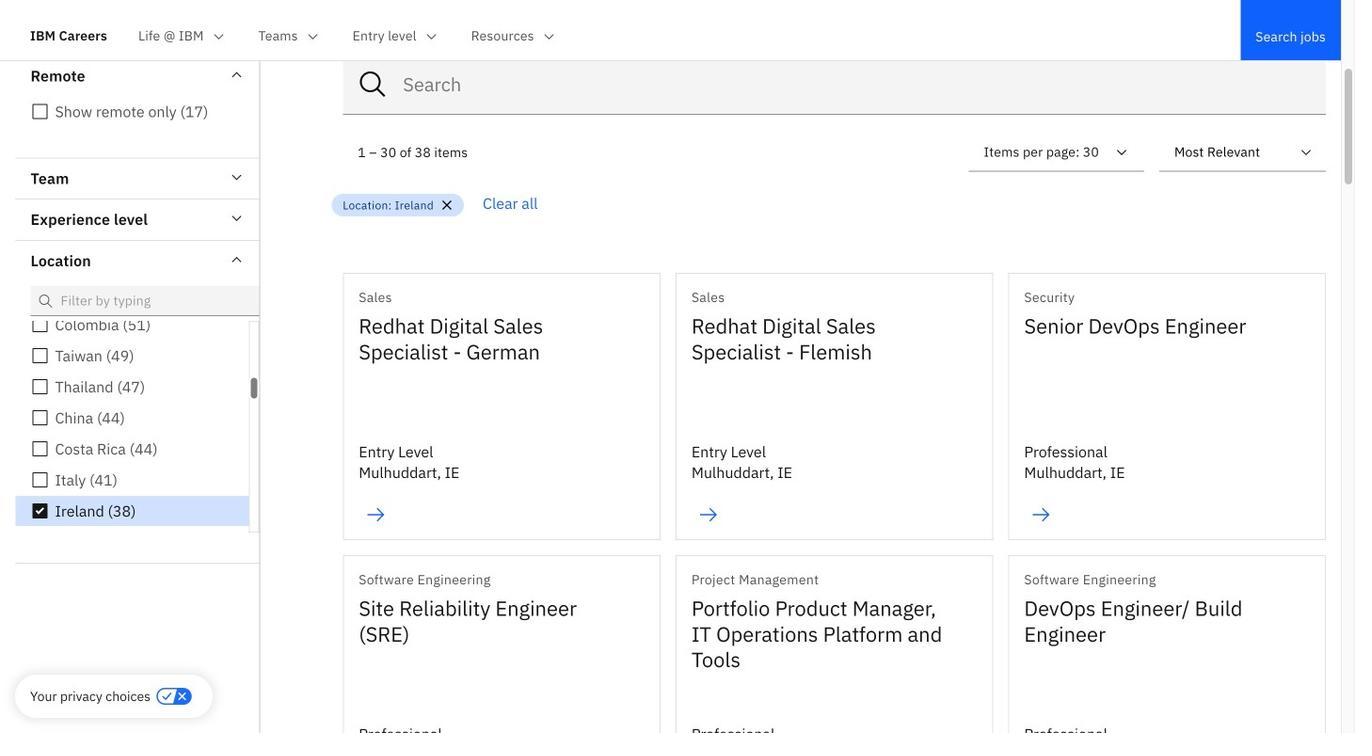 Task type: describe. For each thing, give the bounding box(es) containing it.
your privacy choices element
[[30, 686, 151, 707]]



